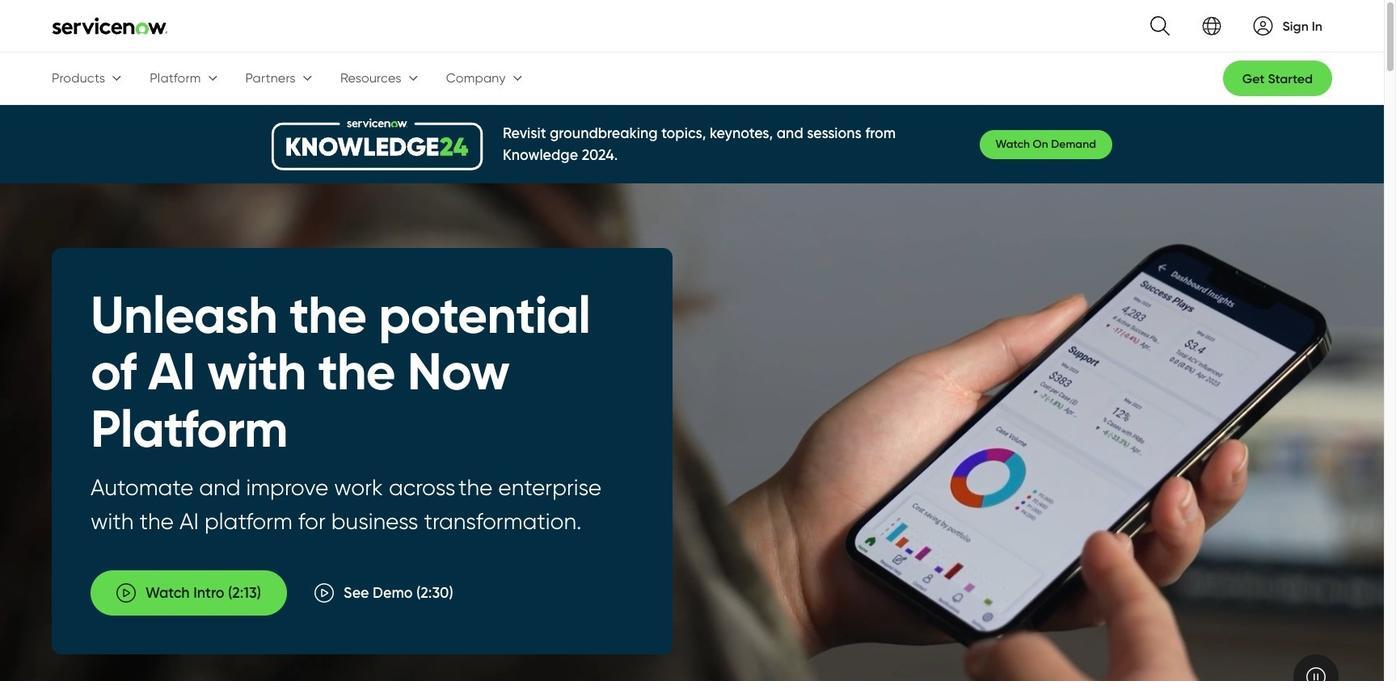 Task type: vqa. For each thing, say whether or not it's contained in the screenshot.
arc icon
yes



Task type: locate. For each thing, give the bounding box(es) containing it.
servicenow image
[[52, 16, 168, 36]]

pause ambient video element
[[1293, 655, 1339, 681]]

arc image
[[1253, 16, 1273, 35]]



Task type: describe. For each thing, give the bounding box(es) containing it.
select your country image
[[1202, 16, 1221, 36]]

pause ambient video image
[[1306, 668, 1326, 681]]



